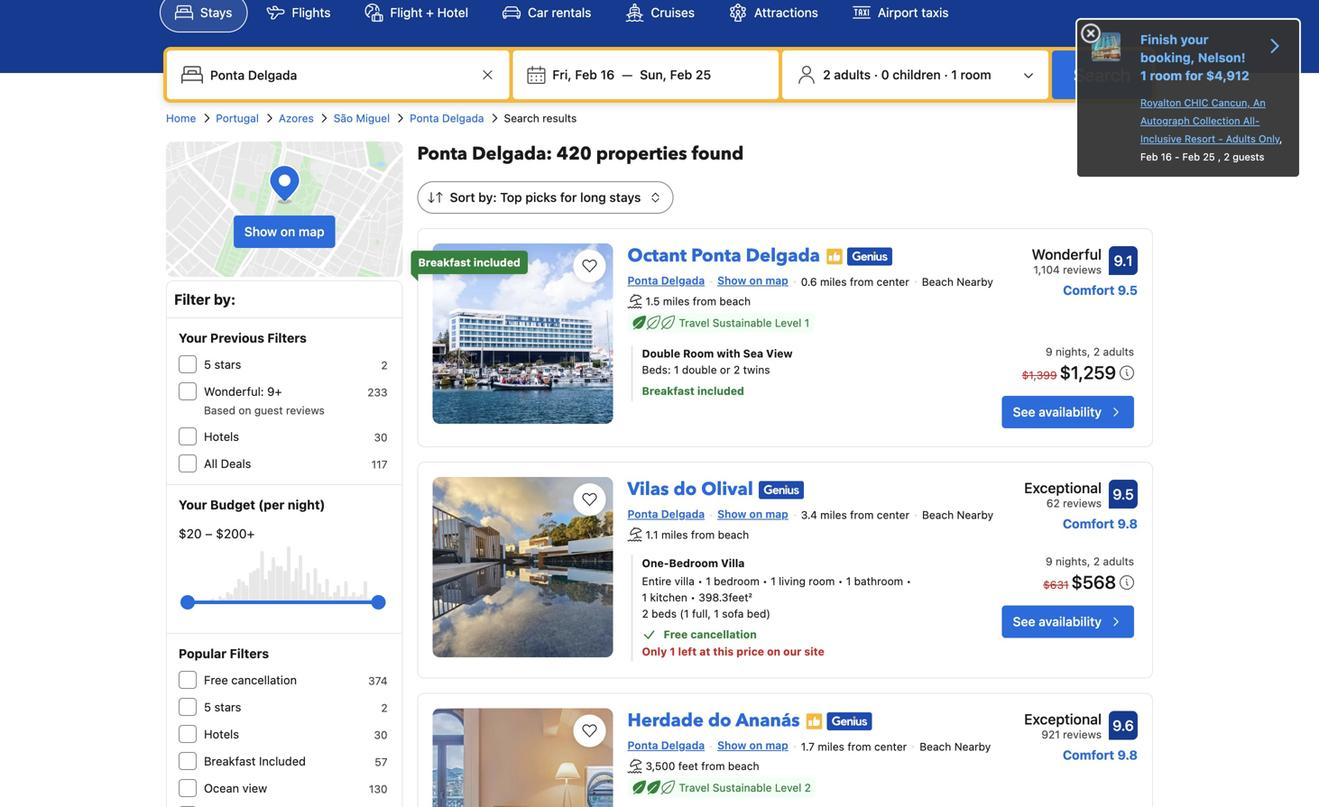 Task type: vqa. For each thing, say whether or not it's contained in the screenshot.
Scored 8.4 element
no



Task type: locate. For each thing, give the bounding box(es) containing it.
0 horizontal spatial by:
[[214, 291, 236, 308]]

1 9 from the top
[[1046, 345, 1053, 358]]

0 vertical spatial nights
[[1056, 345, 1087, 358]]

nearby left 1,104 on the top right
[[957, 276, 993, 288]]

0 vertical spatial 9.5
[[1118, 283, 1138, 298]]

feb right fri,
[[575, 67, 597, 82]]

0 vertical spatial cancellation
[[691, 629, 757, 641]]

show for octant
[[717, 274, 746, 287]]

2 see availability link from the top
[[1002, 606, 1134, 638]]

wonderful:
[[204, 385, 264, 398]]

from
[[850, 276, 874, 288], [693, 295, 716, 308], [850, 509, 874, 522], [691, 528, 715, 541], [848, 741, 871, 753], [701, 760, 725, 773]]

delgada up 1.1 miles from beach
[[661, 508, 705, 520]]

travel down 1.5 miles from beach
[[679, 317, 710, 329]]

all deals
[[204, 457, 251, 471]]

· right children
[[944, 67, 948, 82]]

2 vertical spatial beach nearby
[[920, 741, 991, 753]]

9 nights , 2 adults
[[1046, 345, 1134, 358], [1046, 555, 1134, 568]]

1 vertical spatial 9.8
[[1118, 748, 1138, 763]]

availability down $631 at right
[[1039, 615, 1102, 629]]

1 vertical spatial level
[[775, 782, 801, 794]]

2 level from the top
[[775, 782, 801, 794]]

nearby for octant ponta delgada
[[957, 276, 993, 288]]

villa
[[675, 575, 695, 588]]

beach for olival
[[718, 528, 749, 541]]

room right children
[[961, 67, 991, 82]]

attractions
[[754, 5, 818, 20]]

exceptional element for herdade do ananás
[[1024, 709, 1102, 731]]

cruises link
[[610, 0, 710, 32]]

see availability down $631 at right
[[1013, 615, 1102, 629]]

0 vertical spatial do
[[674, 477, 697, 502]]

1 vertical spatial beach
[[718, 528, 749, 541]]

1 your from the top
[[179, 331, 207, 346]]

1 exceptional from the top
[[1024, 479, 1102, 497]]

1 vertical spatial 9.5
[[1113, 486, 1134, 503]]

this property is part of our preferred partner program. it's committed to providing excellent service and good value. it'll pay us a higher commission if you make a booking. image for ananás
[[805, 713, 823, 731]]

show on map for vilas do olival
[[717, 508, 788, 520]]

2 vertical spatial comfort
[[1063, 748, 1114, 763]]

1 vertical spatial stars
[[214, 701, 241, 714]]

travel down feet
[[679, 782, 710, 794]]

1 vertical spatial your
[[179, 498, 207, 513]]

ponta down ponta delgada link at the top left of the page
[[417, 142, 467, 166]]

0 vertical spatial availability
[[1039, 405, 1102, 419]]

exceptional up 921
[[1024, 711, 1102, 728]]

reviews inside exceptional 921 reviews
[[1063, 729, 1102, 741]]

0 horizontal spatial ·
[[874, 67, 878, 82]]

1 horizontal spatial this property is part of our preferred partner program. it's committed to providing excellent service and good value. it'll pay us a higher commission if you make a booking. image
[[826, 248, 844, 266]]

5 stars
[[204, 358, 241, 371], [204, 701, 241, 714]]

233
[[367, 386, 388, 399]]

beach nearby for herdade do ananás
[[920, 741, 991, 753]]

1 vertical spatial do
[[708, 709, 731, 734]]

1.5 miles from beach
[[646, 295, 751, 308]]

2 inside dropdown button
[[823, 67, 831, 82]]

bedroom
[[669, 557, 718, 570]]

search for search results
[[504, 112, 539, 125]]

this property is part of our preferred partner program. it's committed to providing excellent service and good value. it'll pay us a higher commission if you make a booking. image
[[826, 248, 844, 266], [805, 713, 823, 731]]

398.3feet²
[[699, 592, 752, 604]]

beach up travel sustainable level 1
[[719, 295, 751, 308]]

level for herdade do ananás
[[775, 782, 801, 794]]

for inside finish your booking, nelson! 1 room for $4,912
[[1185, 68, 1203, 83]]

2 vertical spatial breakfast
[[204, 755, 256, 768]]

wonderful
[[1032, 246, 1102, 263]]

royalton chic cancun, an autograph collection all- inclusive resort - adults only , feb 16 - feb 25  , 2 guests
[[1140, 97, 1283, 163]]

1 horizontal spatial room
[[961, 67, 991, 82]]

1 stars from the top
[[214, 358, 241, 371]]

airport taxis
[[878, 5, 949, 20]]

sustainable for ananás
[[713, 782, 772, 794]]

5
[[204, 358, 211, 371], [204, 701, 211, 714]]

1 nights from the top
[[1056, 345, 1087, 358]]

0 vertical spatial beach
[[922, 276, 954, 288]]

exceptional element
[[1024, 477, 1102, 499], [1024, 709, 1102, 731]]

1 vertical spatial exceptional element
[[1024, 709, 1102, 731]]

one-bedroom villa
[[642, 557, 745, 570]]

beach right 1.7 miles from center
[[920, 741, 951, 753]]

stars up wonderful:
[[214, 358, 241, 371]]

2 vertical spatial beach
[[728, 760, 759, 773]]

olival
[[701, 477, 753, 502]]

1 horizontal spatial cancellation
[[691, 629, 757, 641]]

your down the filter
[[179, 331, 207, 346]]

1 vertical spatial breakfast
[[642, 385, 695, 397]]

2 9 nights , 2 adults from the top
[[1046, 555, 1134, 568]]

reviews right the guest
[[286, 404, 325, 417]]

0 vertical spatial see availability link
[[1002, 396, 1134, 428]]

30 up the 117
[[374, 431, 388, 444]]

0 vertical spatial breakfast
[[418, 256, 471, 269]]

2 comfort 9.8 from the top
[[1063, 748, 1138, 763]]

bathroom
[[854, 575, 903, 588]]

cancellation up this on the bottom
[[691, 629, 757, 641]]

0 vertical spatial search
[[1074, 64, 1131, 85]]

miles
[[820, 276, 847, 288], [663, 295, 690, 308], [820, 509, 847, 522], [661, 528, 688, 541], [818, 741, 845, 753]]

2 inside entire villa • 1 bedroom • 1 living room • 1 bathroom • 1 kitchen • 398.3feet² 2 beds (1 full, 1 sofa bed)
[[642, 608, 649, 620]]

0 vertical spatial free
[[664, 629, 688, 641]]

show for herdade
[[717, 740, 746, 752]]

scored 9.6 element
[[1109, 712, 1138, 740]]

16 down inclusive
[[1161, 151, 1172, 163]]

9.5
[[1118, 283, 1138, 298], [1113, 486, 1134, 503]]

sustainable up sea
[[713, 317, 772, 329]]

from right '0.6'
[[850, 276, 874, 288]]

2 left "guests"
[[1224, 151, 1230, 163]]

your
[[179, 331, 207, 346], [179, 498, 207, 513]]

1 horizontal spatial do
[[708, 709, 731, 734]]

show on map button
[[234, 216, 335, 248]]

2 nights from the top
[[1056, 555, 1087, 568]]

0 vertical spatial 9
[[1046, 345, 1053, 358]]

0 vertical spatial exceptional
[[1024, 479, 1102, 497]]

from right feet
[[701, 760, 725, 773]]

sustainable for delgada
[[713, 317, 772, 329]]

130
[[369, 783, 388, 796]]

this property is part of our preferred partner program. it's committed to providing excellent service and good value. it'll pay us a higher commission if you make a booking. image up 0.6 miles from center
[[826, 248, 844, 266]]

1 vertical spatial 30
[[374, 729, 388, 742]]

2 inside double room with sea view beds: 1 double or 2 twins breakfast included
[[734, 363, 740, 376]]

1 horizontal spatial included
[[697, 385, 744, 397]]

1 hotels from the top
[[204, 430, 239, 443]]

16 left the —
[[601, 67, 615, 82]]

reviews inside wonderful 1,104 reviews
[[1063, 263, 1102, 276]]

2 vertical spatial adults
[[1103, 555, 1134, 568]]

rentals
[[552, 5, 591, 20]]

adults up $568
[[1103, 555, 1134, 568]]

beach up travel sustainable level 2
[[728, 760, 759, 773]]

0 vertical spatial see availability
[[1013, 405, 1102, 419]]

deals
[[221, 457, 251, 471]]

ponta delgada for octant
[[628, 274, 705, 287]]

do left ananás
[[708, 709, 731, 734]]

1 left left
[[670, 646, 675, 658]]

octant ponta delgada
[[628, 244, 820, 268]]

2 availability from the top
[[1039, 615, 1102, 629]]

0 vertical spatial beach
[[719, 295, 751, 308]]

this property is part of our preferred partner program. it's committed to providing excellent service and good value. it'll pay us a higher commission if you make a booking. image for octant ponta delgada
[[826, 248, 844, 266]]

2 hotels from the top
[[204, 728, 239, 741]]

search results updated. ponta delgada: 420 properties found. element
[[417, 142, 1153, 167]]

·
[[874, 67, 878, 82], [944, 67, 948, 82]]

stays
[[200, 5, 232, 20]]

do
[[674, 477, 697, 502], [708, 709, 731, 734]]

breakfast down sort on the left of the page
[[418, 256, 471, 269]]

2 travel from the top
[[679, 782, 710, 794]]

1 vertical spatial availability
[[1039, 615, 1102, 629]]

this property is part of our preferred partner program. it's committed to providing excellent service and good value. it'll pay us a higher commission if you make a booking. image up '1.7'
[[805, 713, 823, 731]]

1 vertical spatial adults
[[1103, 345, 1134, 358]]

ponta up 3,500
[[628, 740, 658, 752]]

2 see from the top
[[1013, 615, 1035, 629]]

1 down booking,
[[1140, 68, 1147, 83]]

room
[[683, 347, 714, 360]]

see availability for vilas do olival
[[1013, 615, 1102, 629]]

this property is part of our preferred partner program. it's committed to providing excellent service and good value. it'll pay us a higher commission if you make a booking. image up 0.6 miles from center
[[826, 248, 844, 266]]

2 stars from the top
[[214, 701, 241, 714]]

2 right or
[[734, 363, 740, 376]]

reviews inside exceptional 62 reviews
[[1063, 497, 1102, 510]]

adults for olival
[[1103, 555, 1134, 568]]

2 your from the top
[[179, 498, 207, 513]]

travel sustainable level 1
[[679, 317, 810, 329]]

2 vertical spatial beach
[[920, 741, 951, 753]]

availability down $1,259
[[1039, 405, 1102, 419]]

search up delgada:
[[504, 112, 539, 125]]

1 vertical spatial by:
[[214, 291, 236, 308]]

5 down 'popular'
[[204, 701, 211, 714]]

9.5 down the 9.1
[[1118, 283, 1138, 298]]

1 9 nights , 2 adults from the top
[[1046, 345, 1134, 358]]

exceptional 62 reviews
[[1024, 479, 1102, 510]]

1 see from the top
[[1013, 405, 1035, 419]]

reviews for vilas do olival
[[1063, 497, 1102, 510]]

1 vertical spatial beach nearby
[[922, 509, 994, 522]]

25 right sun,
[[696, 67, 711, 82]]

sort
[[450, 190, 475, 205]]

0 vertical spatial stars
[[214, 358, 241, 371]]

2 see availability from the top
[[1013, 615, 1102, 629]]

from for 0.6
[[850, 276, 874, 288]]

center for herdade do ananás
[[874, 741, 907, 753]]

map
[[299, 224, 325, 239], [765, 274, 788, 287], [765, 508, 788, 520], [765, 740, 788, 752]]

, up $1,259
[[1087, 345, 1090, 358]]

villa
[[721, 557, 745, 570]]

2 30 from the top
[[374, 729, 388, 742]]

search
[[1074, 64, 1131, 85], [504, 112, 539, 125]]

vilas do olival image
[[433, 477, 613, 658]]

feb
[[575, 67, 597, 82], [670, 67, 692, 82], [1140, 151, 1158, 163], [1182, 151, 1200, 163]]

0 vertical spatial this property is part of our preferred partner program. it's committed to providing excellent service and good value. it'll pay us a higher commission if you make a booking. image
[[826, 248, 844, 266]]

0 horizontal spatial included
[[474, 256, 521, 269]]

car rentals link
[[487, 0, 607, 32]]

airport
[[878, 5, 918, 20]]

Where are you going? field
[[203, 59, 477, 91]]

only down all-
[[1259, 133, 1280, 145]]

your for your previous filters
[[179, 331, 207, 346]]

comfort
[[1063, 283, 1115, 298], [1063, 516, 1114, 531], [1063, 748, 1114, 763]]

delgada for octant ponta delgada
[[661, 274, 705, 287]]

0 vertical spatial for
[[1185, 68, 1203, 83]]

2 9.8 from the top
[[1118, 748, 1138, 763]]

your
[[1181, 32, 1209, 47]]

on inside button
[[280, 224, 295, 239]]

do inside 'link'
[[708, 709, 731, 734]]

3.4 miles from center
[[801, 509, 910, 522]]

room inside finish your booking, nelson! 1 room for $4,912
[[1150, 68, 1182, 83]]

-
[[1218, 133, 1223, 145], [1175, 151, 1180, 163]]

from for 3.4
[[850, 509, 874, 522]]

$1,259
[[1060, 362, 1116, 383]]

1 level from the top
[[775, 317, 801, 329]]

2 left 0
[[823, 67, 831, 82]]

this property is part of our preferred partner program. it's committed to providing excellent service and good value. it'll pay us a higher commission if you make a booking. image for herdade do ananás
[[805, 713, 823, 731]]

free cancellation down popular filters
[[204, 674, 297, 687]]

1 vertical spatial 5 stars
[[204, 701, 241, 714]]

see availability down $1,399
[[1013, 405, 1102, 419]]

0 vertical spatial included
[[474, 256, 521, 269]]

nelson!
[[1198, 50, 1246, 65]]

breakfast up ocean view
[[204, 755, 256, 768]]

1 vertical spatial see availability link
[[1002, 606, 1134, 638]]

beach for delgada
[[922, 276, 954, 288]]

1 horizontal spatial free
[[664, 629, 688, 641]]

1 vertical spatial 16
[[1161, 151, 1172, 163]]

0 horizontal spatial room
[[809, 575, 835, 588]]

stars down popular filters
[[214, 701, 241, 714]]

1 travel from the top
[[679, 317, 710, 329]]

1 vertical spatial filters
[[230, 646, 269, 661]]

1 horizontal spatial search
[[1074, 64, 1131, 85]]

see for olival
[[1013, 615, 1035, 629]]

0 horizontal spatial 16
[[601, 67, 615, 82]]

from up travel sustainable level 1
[[693, 295, 716, 308]]

beach up "villa"
[[718, 528, 749, 541]]

miles for delgada
[[820, 276, 847, 288]]

2 horizontal spatial breakfast
[[642, 385, 695, 397]]

2 horizontal spatial room
[[1150, 68, 1182, 83]]

center for octant ponta delgada
[[877, 276, 909, 288]]

0 vertical spatial this property is part of our preferred partner program. it's committed to providing excellent service and good value. it'll pay us a higher commission if you make a booking. image
[[826, 248, 844, 266]]

0 horizontal spatial for
[[560, 190, 577, 205]]

delgada for herdade do ananás
[[661, 740, 705, 752]]

comfort for herdade do ananás
[[1063, 748, 1114, 763]]

see for delgada
[[1013, 405, 1035, 419]]

2 up $568
[[1093, 555, 1100, 568]]

0 vertical spatial only
[[1259, 133, 1280, 145]]

exceptional
[[1024, 479, 1102, 497], [1024, 711, 1102, 728]]

autograph
[[1140, 115, 1190, 127]]

1 horizontal spatial ·
[[944, 67, 948, 82]]

ponta delgada for herdade
[[628, 740, 705, 752]]

9 up $1,399
[[1046, 345, 1053, 358]]

based
[[204, 404, 236, 417]]

adults left 0
[[834, 67, 871, 82]]

free cancellation up at
[[664, 629, 757, 641]]

0 vertical spatial comfort 9.8
[[1063, 516, 1138, 531]]

30 for popular filters
[[374, 729, 388, 742]]

1 vertical spatial hotels
[[204, 728, 239, 741]]

entire villa • 1 bedroom • 1 living room • 1 bathroom • 1 kitchen • 398.3feet² 2 beds (1 full, 1 sofa bed)
[[642, 575, 911, 620]]

1 horizontal spatial this property is part of our preferred partner program. it's committed to providing excellent service and good value. it'll pay us a higher commission if you make a booking. image
[[826, 248, 844, 266]]

$4,912
[[1206, 68, 1249, 83]]

show on map
[[244, 224, 325, 239], [717, 274, 788, 287], [717, 508, 788, 520], [717, 740, 788, 752]]

0 vertical spatial beach nearby
[[922, 276, 993, 288]]

free down popular filters
[[204, 674, 228, 687]]

search inside button
[[1074, 64, 1131, 85]]

filters right 'popular'
[[230, 646, 269, 661]]

0 vertical spatial 30
[[374, 431, 388, 444]]

0 vertical spatial 9.8
[[1118, 516, 1138, 531]]

1 inside double room with sea view beds: 1 double or 2 twins breakfast included
[[674, 363, 679, 376]]

1 vertical spatial this property is part of our preferred partner program. it's committed to providing excellent service and good value. it'll pay us a higher commission if you make a booking. image
[[805, 713, 823, 731]]

availability for octant ponta delgada
[[1039, 405, 1102, 419]]

0 vertical spatial sustainable
[[713, 317, 772, 329]]

included
[[474, 256, 521, 269], [697, 385, 744, 397]]

from right '1.7'
[[848, 741, 871, 753]]

1 exceptional element from the top
[[1024, 477, 1102, 499]]

1 vertical spatial 5
[[204, 701, 211, 714]]

popular
[[179, 646, 227, 661]]

2 inside royalton chic cancun, an autograph collection all- inclusive resort - adults only , feb 16 - feb 25  , 2 guests
[[1224, 151, 1230, 163]]

1 vertical spatial nights
[[1056, 555, 1087, 568]]

by: for sort
[[478, 190, 497, 205]]

1 vertical spatial comfort
[[1063, 516, 1114, 531]]

1 availability from the top
[[1039, 405, 1102, 419]]

herdade do ananás image
[[433, 709, 613, 808]]

2 exceptional element from the top
[[1024, 709, 1102, 731]]

delgada up '0.6'
[[746, 244, 820, 268]]

0 vertical spatial your
[[179, 331, 207, 346]]

2
[[823, 67, 831, 82], [1224, 151, 1230, 163], [1093, 345, 1100, 358], [381, 359, 388, 372], [734, 363, 740, 376], [1093, 555, 1100, 568], [642, 608, 649, 620], [381, 702, 388, 715], [805, 782, 811, 794]]

1 horizontal spatial 25
[[1203, 151, 1215, 163]]

see availability link for olival
[[1002, 606, 1134, 638]]

, right adults
[[1280, 133, 1283, 145]]

2 9 from the top
[[1046, 555, 1053, 568]]

9.8 down scored 9.6 element
[[1118, 748, 1138, 763]]

1 vertical spatial sustainable
[[713, 782, 772, 794]]

374
[[368, 675, 388, 688]]

stays
[[609, 190, 641, 205]]

0 horizontal spatial cancellation
[[231, 674, 297, 687]]

beach for delgada
[[719, 295, 751, 308]]

ponta delgada up 3,500
[[628, 740, 705, 752]]

1 up the double room with sea view link
[[805, 317, 810, 329]]

1 horizontal spatial for
[[1185, 68, 1203, 83]]

1 30 from the top
[[374, 431, 388, 444]]

1 vertical spatial 9
[[1046, 555, 1053, 568]]

miles right "3.4"
[[820, 509, 847, 522]]

2 vertical spatial center
[[874, 741, 907, 753]]

1 vertical spatial 9 nights , 2 adults
[[1046, 555, 1134, 568]]

room right living
[[809, 575, 835, 588]]

miles right '1.7'
[[818, 741, 845, 753]]

1 vertical spatial center
[[877, 509, 910, 522]]

your up '$20'
[[179, 498, 207, 513]]

top
[[500, 190, 522, 205]]

based on guest reviews
[[204, 404, 325, 417]]

twins
[[743, 363, 770, 376]]

1 horizontal spatial free cancellation
[[664, 629, 757, 641]]

ponta delgada up 1.1 at left bottom
[[628, 508, 705, 520]]

do right vilas at the bottom
[[674, 477, 697, 502]]

level down '1.7'
[[775, 782, 801, 794]]

1 vertical spatial comfort 9.8
[[1063, 748, 1138, 763]]

nights up $631 at right
[[1056, 555, 1087, 568]]

25 down resort
[[1203, 151, 1215, 163]]

beach for ananás
[[728, 760, 759, 773]]

nights
[[1056, 345, 1087, 358], [1056, 555, 1087, 568]]

9.8 for olival
[[1118, 516, 1138, 531]]

comfort 9.8 down scored 9.5 element
[[1063, 516, 1138, 531]]

for left long
[[560, 190, 577, 205]]

1 left bathroom
[[846, 575, 851, 588]]

0 vertical spatial -
[[1218, 133, 1223, 145]]

2 sustainable from the top
[[713, 782, 772, 794]]

adults
[[834, 67, 871, 82], [1103, 345, 1134, 358], [1103, 555, 1134, 568]]

by: left top
[[478, 190, 497, 205]]

car
[[528, 5, 548, 20]]

map for octant ponta delgada
[[765, 274, 788, 287]]

entire
[[642, 575, 672, 588]]

0 horizontal spatial this property is part of our preferred partner program. it's committed to providing excellent service and good value. it'll pay us a higher commission if you make a booking. image
[[805, 713, 823, 731]]

1 vertical spatial see availability
[[1013, 615, 1102, 629]]

0 vertical spatial 9 nights , 2 adults
[[1046, 345, 1134, 358]]

1 vertical spatial beach
[[922, 509, 954, 522]]

filter by:
[[174, 291, 236, 308]]

this property is part of our preferred partner program. it's committed to providing excellent service and good value. it'll pay us a higher commission if you make a booking. image
[[826, 248, 844, 266], [805, 713, 823, 731]]

adults inside dropdown button
[[834, 67, 871, 82]]

0 horizontal spatial do
[[674, 477, 697, 502]]

–
[[205, 526, 212, 541]]

0 vertical spatial travel
[[679, 317, 710, 329]]

•
[[698, 575, 703, 588], [763, 575, 768, 588], [838, 575, 843, 588], [906, 575, 911, 588], [690, 592, 696, 604]]

budget
[[210, 498, 255, 513]]

exceptional for herdade do ananás
[[1024, 711, 1102, 728]]

1 horizontal spatial by:
[[478, 190, 497, 205]]

hotels
[[204, 430, 239, 443], [204, 728, 239, 741]]

1 comfort 9.8 from the top
[[1063, 516, 1138, 531]]

comfort down exceptional 62 reviews
[[1063, 516, 1114, 531]]

1 see availability link from the top
[[1002, 396, 1134, 428]]

ponta delgada up 1.5
[[628, 274, 705, 287]]

breakfast inside double room with sea view beds: 1 double or 2 twins breakfast included
[[642, 385, 695, 397]]

0 horizontal spatial only
[[642, 646, 667, 658]]

2 adults · 0 children · 1 room
[[823, 67, 991, 82]]

1 right beds:
[[674, 363, 679, 376]]

ponta
[[410, 112, 439, 125], [417, 142, 467, 166], [691, 244, 741, 268], [628, 274, 658, 287], [628, 508, 658, 520], [628, 740, 658, 752]]

from for 1.1
[[691, 528, 715, 541]]

finish
[[1140, 32, 1178, 47]]

0 vertical spatial 5 stars
[[204, 358, 241, 371]]

1.7
[[801, 741, 815, 753]]

comfort 9.8
[[1063, 516, 1138, 531], [1063, 748, 1138, 763]]

cancellation down popular filters
[[231, 674, 297, 687]]

miles for ananás
[[818, 741, 845, 753]]

2 up 233
[[381, 359, 388, 372]]

an
[[1253, 97, 1266, 109]]

comfort for vilas do olival
[[1063, 516, 1114, 531]]

genius discounts available at this property. image
[[847, 248, 892, 266], [847, 248, 892, 266], [759, 481, 804, 499], [759, 481, 804, 499], [827, 713, 872, 731], [827, 713, 872, 731]]

included down or
[[697, 385, 744, 397]]

2 exceptional from the top
[[1024, 711, 1102, 728]]

ananás
[[736, 709, 800, 734]]

1 vertical spatial included
[[697, 385, 744, 397]]

from for 1.7
[[848, 741, 871, 753]]

1 see availability from the top
[[1013, 405, 1102, 419]]

from for 1.5
[[693, 295, 716, 308]]

reviews down wonderful
[[1063, 263, 1102, 276]]

herdade do ananás link
[[628, 702, 800, 734]]

nearby left 921
[[954, 741, 991, 753]]

by: right the filter
[[214, 291, 236, 308]]

on
[[280, 224, 295, 239], [749, 274, 763, 287], [239, 404, 251, 417], [749, 508, 763, 520], [767, 646, 781, 658], [749, 740, 763, 752]]

nearby
[[957, 276, 993, 288], [957, 509, 994, 522], [954, 741, 991, 753]]

25
[[696, 67, 711, 82], [1203, 151, 1215, 163]]

- down collection
[[1218, 133, 1223, 145]]

0 horizontal spatial search
[[504, 112, 539, 125]]

2 down '1.7'
[[805, 782, 811, 794]]

1 sustainable from the top
[[713, 317, 772, 329]]

group
[[188, 588, 379, 617]]

see availability link for delgada
[[1002, 396, 1134, 428]]

1 right children
[[951, 67, 957, 82]]

room
[[961, 67, 991, 82], [1150, 68, 1182, 83], [809, 575, 835, 588]]

for up chic
[[1185, 68, 1203, 83]]

hotels up breakfast included
[[204, 728, 239, 741]]

1 9.8 from the top
[[1118, 516, 1138, 531]]

· left 0
[[874, 67, 878, 82]]



Task type: describe. For each thing, give the bounding box(es) containing it.
octant
[[628, 244, 687, 268]]

• left bathroom
[[838, 575, 843, 588]]

1 vertical spatial -
[[1175, 151, 1180, 163]]

9.8 for ananás
[[1118, 748, 1138, 763]]

• up full,
[[690, 592, 696, 604]]

airport taxis link
[[837, 0, 964, 32]]

beach nearby for octant ponta delgada
[[922, 276, 993, 288]]

children
[[893, 67, 941, 82]]

ponta up 1.5
[[628, 274, 658, 287]]

do for olival
[[674, 477, 697, 502]]

1 right full,
[[714, 608, 719, 620]]

this property is part of our preferred partner program. it's committed to providing excellent service and good value. it'll pay us a higher commission if you make a booking. image for delgada
[[826, 248, 844, 266]]

comfort 9.8 for herdade do ananás
[[1063, 748, 1138, 763]]

nearby for vilas do olival
[[957, 509, 994, 522]]

breakfast for breakfast included
[[204, 755, 256, 768]]

1.1
[[646, 528, 658, 541]]

$568
[[1071, 572, 1116, 593]]

show inside button
[[244, 224, 277, 239]]

breakfast included
[[418, 256, 521, 269]]

filter
[[174, 291, 210, 308]]

ocean view
[[204, 782, 267, 795]]

, left "guests"
[[1218, 151, 1221, 163]]

ponta delgada right miguel
[[410, 112, 484, 125]]

double room with sea view link
[[642, 345, 947, 362]]

bed)
[[747, 608, 771, 620]]

taxis
[[922, 5, 949, 20]]

3,500 feet from beach
[[646, 760, 759, 773]]

1 · from the left
[[874, 67, 878, 82]]

inclusive
[[1140, 133, 1182, 145]]

chic
[[1184, 97, 1209, 109]]

921
[[1042, 729, 1060, 741]]

properties
[[596, 142, 687, 166]]

flight + hotel link
[[350, 0, 484, 32]]

wonderful element
[[1032, 244, 1102, 265]]

beds:
[[642, 363, 671, 376]]

3.4
[[801, 509, 817, 522]]

breakfast for breakfast included
[[418, 256, 471, 269]]

vilas
[[628, 477, 669, 502]]

são miguel link
[[334, 110, 390, 126]]

attractions link
[[714, 0, 834, 32]]

exceptional for vilas do olival
[[1024, 479, 1102, 497]]

0 horizontal spatial free
[[204, 674, 228, 687]]

map for herdade do ananás
[[765, 740, 788, 752]]

center for vilas do olival
[[877, 509, 910, 522]]

beach nearby for vilas do olival
[[922, 509, 994, 522]]

1 inside dropdown button
[[951, 67, 957, 82]]

flight
[[390, 5, 423, 20]]

map inside button
[[299, 224, 325, 239]]

0 vertical spatial filters
[[267, 331, 307, 346]]

azores
[[279, 112, 314, 125]]

long
[[580, 190, 606, 205]]

reviews for herdade do ananás
[[1063, 729, 1102, 741]]

vilas do olival link
[[628, 470, 753, 502]]

9.6
[[1113, 717, 1134, 735]]

0 horizontal spatial 25
[[696, 67, 711, 82]]

, up $568
[[1087, 555, 1090, 568]]

picks
[[525, 190, 557, 205]]

• right bathroom
[[906, 575, 911, 588]]

room inside entire villa • 1 bedroom • 1 living room • 1 bathroom • 1 kitchen • 398.3feet² 2 beds (1 full, 1 sofa bed)
[[809, 575, 835, 588]]

1 down entire
[[642, 592, 647, 604]]

guests
[[1233, 151, 1264, 163]]

scored 9.5 element
[[1109, 480, 1138, 509]]

hotels for filters
[[204, 728, 239, 741]]

your previous filters
[[179, 331, 307, 346]]

(1
[[680, 608, 689, 620]]

ponta delgada link
[[410, 110, 484, 126]]

your budget (per night)
[[179, 498, 325, 513]]

0 horizontal spatial free cancellation
[[204, 674, 297, 687]]

travel for herdade
[[679, 782, 710, 794]]

by: for filter
[[214, 291, 236, 308]]

comfort for octant ponta delgada
[[1063, 283, 1115, 298]]

portugal
[[216, 112, 259, 125]]

ocean
[[204, 782, 239, 795]]

do for ananás
[[708, 709, 731, 734]]

nights for olival
[[1056, 555, 1087, 568]]

portugal link
[[216, 110, 259, 126]]

• left living
[[763, 575, 768, 588]]

fri, feb 16 — sun, feb 25
[[553, 67, 711, 82]]

view
[[242, 782, 267, 795]]

one-bedroom villa link
[[642, 555, 947, 572]]

sun, feb 25 button
[[633, 59, 718, 91]]

25 inside royalton chic cancun, an autograph collection all- inclusive resort - adults only , feb 16 - feb 25  , 2 guests
[[1203, 151, 1215, 163]]

comfort 9.8 for vilas do olival
[[1063, 516, 1138, 531]]

azores link
[[279, 110, 314, 126]]

scored 9.1 element
[[1109, 246, 1138, 275]]

living
[[779, 575, 806, 588]]

• right villa
[[698, 575, 703, 588]]

2 5 stars from the top
[[204, 701, 241, 714]]

our
[[783, 646, 802, 658]]

availability for vilas do olival
[[1039, 615, 1102, 629]]

delgada for vilas do olival
[[661, 508, 705, 520]]

show for vilas
[[717, 508, 746, 520]]

search button
[[1052, 51, 1152, 99]]

1 5 stars from the top
[[204, 358, 241, 371]]

guest
[[254, 404, 283, 417]]

from for 3,500
[[701, 760, 725, 773]]

left
[[678, 646, 697, 658]]

travel sustainable level 2
[[679, 782, 811, 794]]

at
[[700, 646, 710, 658]]

search for search
[[1074, 64, 1131, 85]]

hotels for previous
[[204, 430, 239, 443]]

0 vertical spatial 16
[[601, 67, 615, 82]]

ponta right miguel
[[410, 112, 439, 125]]

1 vertical spatial for
[[560, 190, 577, 205]]

feb down resort
[[1182, 151, 1200, 163]]

420
[[557, 142, 592, 166]]

site
[[804, 646, 825, 658]]

1 5 from the top
[[204, 358, 211, 371]]

$200+
[[216, 526, 255, 541]]

previous
[[210, 331, 264, 346]]

2 down 374
[[381, 702, 388, 715]]

2 up $1,259
[[1093, 345, 1100, 358]]

cancun,
[[1212, 97, 1250, 109]]

miles for olival
[[820, 509, 847, 522]]

feb right sun,
[[670, 67, 692, 82]]

flights
[[292, 5, 331, 20]]

booking,
[[1140, 50, 1195, 65]]

9 for vilas do olival
[[1046, 555, 1053, 568]]

bedroom
[[714, 575, 760, 588]]

collection
[[1193, 115, 1240, 127]]

ponta up 1.5 miles from beach
[[691, 244, 741, 268]]

octant ponta delgada link
[[628, 236, 820, 268]]

nearby for herdade do ananás
[[954, 741, 991, 753]]

1 inside finish your booking, nelson! 1 room for $4,912
[[1140, 68, 1147, 83]]

1,104
[[1034, 263, 1060, 276]]

hotel
[[437, 5, 468, 20]]

miles right 1.5
[[663, 295, 690, 308]]

included inside double room with sea view beds: 1 double or 2 twins breakfast included
[[697, 385, 744, 397]]

sun,
[[640, 67, 667, 82]]

breakfast included
[[204, 755, 306, 768]]

9 nights , 2 adults for vilas do olival
[[1046, 555, 1134, 568]]

octant ponta delgada image
[[433, 244, 613, 424]]

miguel
[[356, 112, 390, 125]]

16 inside royalton chic cancun, an autograph collection all- inclusive resort - adults only , feb 16 - feb 25  , 2 guests
[[1161, 151, 1172, 163]]

travel for octant
[[679, 317, 710, 329]]

1.5
[[646, 295, 660, 308]]

map for vilas do olival
[[765, 508, 788, 520]]

view
[[766, 347, 793, 360]]

1 left living
[[771, 575, 776, 588]]

exceptional element for vilas do olival
[[1024, 477, 1102, 499]]

feb down inclusive
[[1140, 151, 1158, 163]]

1 down bedroom
[[706, 575, 711, 588]]

30 for your previous filters
[[374, 431, 388, 444]]

show on map for octant ponta delgada
[[717, 274, 788, 287]]

sea
[[743, 347, 763, 360]]

2 5 from the top
[[204, 701, 211, 714]]

see availability for octant ponta delgada
[[1013, 405, 1102, 419]]

2 · from the left
[[944, 67, 948, 82]]

$631
[[1043, 579, 1069, 592]]

(per
[[258, 498, 285, 513]]

double
[[682, 363, 717, 376]]

9 for octant ponta delgada
[[1046, 345, 1053, 358]]

miles right 1.1 at left bottom
[[661, 528, 688, 541]]

9 nights , 2 adults for octant ponta delgada
[[1046, 345, 1134, 358]]

beach for ananás
[[920, 741, 951, 753]]

beds
[[652, 608, 677, 620]]

beach for olival
[[922, 509, 954, 522]]

nights for delgada
[[1056, 345, 1087, 358]]

room inside dropdown button
[[961, 67, 991, 82]]

flight + hotel
[[390, 5, 468, 20]]

wonderful 1,104 reviews
[[1032, 246, 1102, 276]]

1 vertical spatial only
[[642, 646, 667, 658]]

0.6 miles from center
[[801, 276, 909, 288]]

ponta delgada for vilas
[[628, 508, 705, 520]]

1 vertical spatial cancellation
[[231, 674, 297, 687]]

117
[[371, 458, 388, 471]]

royalton chic cancun, an autograph collection all-inclusive resort - adults only image
[[1092, 32, 1121, 61]]

herdade do ananás
[[628, 709, 800, 734]]

only inside royalton chic cancun, an autograph collection all- inclusive resort - adults only , feb 16 - feb 25  , 2 guests
[[1259, 133, 1280, 145]]

level for octant ponta delgada
[[775, 317, 801, 329]]

show on map inside button
[[244, 224, 325, 239]]

one-
[[642, 557, 669, 570]]

delgada up delgada:
[[442, 112, 484, 125]]

results
[[542, 112, 577, 125]]

ponta delgada: 420 properties found
[[417, 142, 744, 166]]

adults for delgada
[[1103, 345, 1134, 358]]

reviews for octant ponta delgada
[[1063, 263, 1102, 276]]

show on map for herdade do ananás
[[717, 740, 788, 752]]

fri, feb 16 button
[[545, 59, 622, 91]]

your for your budget (per night)
[[179, 498, 207, 513]]

delgada:
[[472, 142, 552, 166]]

ponta up 1.1 at left bottom
[[628, 508, 658, 520]]

night)
[[288, 498, 325, 513]]

flights link
[[251, 0, 346, 32]]



